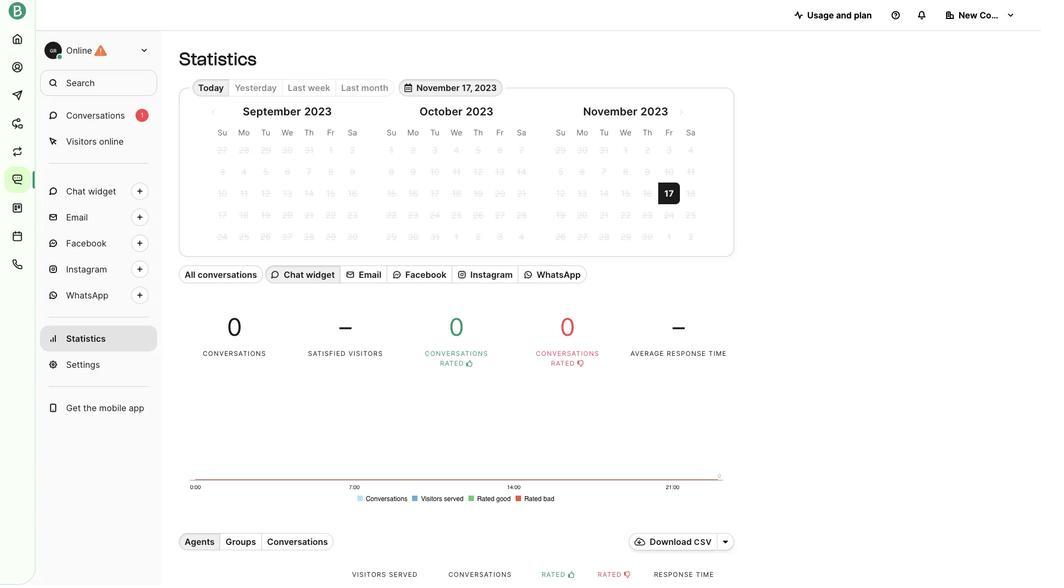Task type: locate. For each thing, give the bounding box(es) containing it.
0 vertical spatial whatsapp
[[537, 269, 581, 280]]

september
[[243, 105, 301, 118]]

chat widget button
[[265, 266, 340, 284]]

2 horizontal spatial we
[[620, 128, 632, 137]]

november inside 'button'
[[417, 83, 460, 93]]

th down october 2023
[[474, 128, 483, 137]]

we down october 2023
[[451, 128, 463, 137]]

2 horizontal spatial sa
[[686, 128, 696, 137]]

fr
[[327, 128, 335, 137], [496, 128, 504, 137], [666, 128, 673, 137]]

we for september
[[282, 128, 293, 137]]

all conversations
[[185, 269, 257, 280]]

th inside 17 grid
[[643, 128, 652, 137]]

th down september 2023
[[304, 128, 314, 137]]

tu
[[261, 128, 270, 137], [431, 128, 440, 137], [600, 128, 609, 137]]

chat widget left 'email' button
[[284, 269, 335, 280]]

0 horizontal spatial su
[[218, 128, 227, 137]]

visitors
[[66, 136, 97, 147], [352, 571, 387, 580]]

new company button
[[937, 4, 1024, 26]]

1 tu from the left
[[261, 128, 270, 137]]

1 th from the left
[[304, 128, 314, 137]]

3 mo from the left
[[577, 128, 588, 137]]

facebook
[[66, 238, 107, 249], [405, 269, 447, 280]]

0 horizontal spatial chat
[[66, 186, 86, 197]]

time
[[709, 350, 727, 358], [696, 571, 714, 580]]

chat
[[66, 186, 86, 197], [284, 269, 304, 280]]

0 vertical spatial facebook
[[66, 238, 107, 249]]

2 – from the left
[[673, 313, 685, 342]]

0 vertical spatial november
[[417, 83, 460, 93]]

new
[[959, 10, 978, 21]]

1 vertical spatial widget
[[306, 269, 335, 280]]

3 fr from the left
[[666, 128, 673, 137]]

2 horizontal spatial fr
[[666, 128, 673, 137]]

0 vertical spatial good image
[[467, 361, 473, 367]]

tu down october
[[431, 128, 440, 137]]

2 vertical spatial conversations
[[449, 571, 512, 580]]

we for october
[[451, 128, 463, 137]]

time right response
[[696, 571, 714, 580]]

usage
[[808, 10, 834, 21]]

1 horizontal spatial november
[[583, 105, 638, 118]]

november for november 17, 2023
[[417, 83, 460, 93]]

0 vertical spatial email
[[66, 212, 88, 223]]

search
[[66, 78, 95, 88]]

online
[[66, 45, 92, 56]]

0 horizontal spatial grid
[[212, 126, 363, 248]]

statistics up 'settings'
[[66, 334, 106, 344]]

1 vertical spatial good image
[[568, 572, 575, 579]]

rated
[[440, 360, 464, 368], [551, 360, 575, 368], [542, 571, 566, 580], [598, 571, 622, 580]]

we down september 2023
[[282, 128, 293, 137]]

conversations
[[66, 110, 125, 121], [267, 537, 328, 548], [449, 571, 512, 580]]

chat widget
[[66, 186, 116, 197], [284, 269, 335, 280]]

2 horizontal spatial conversations
[[449, 571, 512, 580]]

1 horizontal spatial conversations rated
[[536, 350, 600, 368]]

all
[[185, 269, 196, 280]]

conversations rated
[[425, 350, 488, 368], [536, 350, 600, 368]]

bad image
[[578, 361, 584, 367]]

november
[[417, 83, 460, 93], [583, 105, 638, 118]]

mo for october
[[408, 128, 419, 137]]

2 su from the left
[[387, 128, 396, 137]]

1 horizontal spatial statistics
[[179, 49, 257, 69]]

2 heading from the left
[[381, 105, 533, 126]]

conversations button
[[261, 534, 334, 551]]

–
[[340, 313, 352, 342], [673, 313, 685, 342]]

2 grid from the left
[[381, 126, 533, 248]]

heading containing october
[[381, 105, 533, 126]]

th
[[304, 128, 314, 137], [474, 128, 483, 137], [643, 128, 652, 137]]

3 su from the left
[[556, 128, 566, 137]]

instagram button
[[452, 266, 518, 284]]

2023 for september 2023
[[304, 105, 332, 118]]

settings
[[66, 360, 100, 370]]

1 sa from the left
[[348, 128, 357, 137]]

su
[[218, 128, 227, 137], [387, 128, 396, 137], [556, 128, 566, 137]]

0 horizontal spatial we
[[282, 128, 293, 137]]

2 fr from the left
[[496, 128, 504, 137]]

visitors left served
[[352, 571, 387, 580]]

2 mo from the left
[[408, 128, 419, 137]]

satisfied visitors
[[308, 350, 383, 358]]

we down november 2023
[[620, 128, 632, 137]]

su inside 17 grid
[[556, 128, 566, 137]]

2 horizontal spatial mo
[[577, 128, 588, 137]]

satisfied
[[308, 350, 346, 358]]

usage and plan
[[808, 10, 872, 21]]

0 horizontal spatial email
[[66, 212, 88, 223]]

1 mo from the left
[[238, 128, 250, 137]]

2023
[[475, 83, 497, 93], [304, 105, 332, 118], [466, 105, 494, 118], [641, 105, 669, 118]]

mo for november
[[577, 128, 588, 137]]

– up satisfied visitors
[[340, 313, 352, 342]]

today button
[[193, 79, 229, 97]]

1 vertical spatial facebook
[[405, 269, 447, 280]]

1 vertical spatial statistics
[[66, 334, 106, 344]]

mo
[[238, 128, 250, 137], [408, 128, 419, 137], [577, 128, 588, 137]]

0 horizontal spatial heading
[[212, 105, 363, 126]]

0 horizontal spatial chat widget
[[66, 186, 116, 197]]

fr for october
[[496, 128, 504, 137]]

1 horizontal spatial we
[[451, 128, 463, 137]]

chat widget link
[[40, 178, 157, 205]]

1 horizontal spatial 0
[[449, 313, 464, 342]]

grid for september
[[212, 126, 363, 248]]

0 horizontal spatial mo
[[238, 128, 250, 137]]

1 0 from the left
[[227, 313, 242, 342]]

3 sa from the left
[[686, 128, 696, 137]]

served
[[389, 571, 418, 580]]

whatsapp
[[537, 269, 581, 280], [66, 290, 108, 301]]

groups
[[226, 537, 256, 548]]

chat inside 'button'
[[284, 269, 304, 280]]

instagram link
[[40, 257, 157, 283]]

email inside button
[[359, 269, 382, 280]]

1 horizontal spatial heading
[[381, 105, 533, 126]]

facebook inside button
[[405, 269, 447, 280]]

2 horizontal spatial tu
[[600, 128, 609, 137]]

1 horizontal spatial su
[[387, 128, 396, 137]]

visitors left the online
[[66, 136, 97, 147]]

0 horizontal spatial tu
[[261, 128, 270, 137]]

1 vertical spatial november
[[583, 105, 638, 118]]

heading for 17 grid
[[550, 105, 702, 126]]

email
[[66, 212, 88, 223], [359, 269, 382, 280]]

17 button
[[659, 183, 680, 205]]

1 horizontal spatial conversations
[[267, 537, 328, 548]]

2023 for november 2023
[[641, 105, 669, 118]]

new company
[[959, 10, 1020, 21]]

1 horizontal spatial chat
[[284, 269, 304, 280]]

instagram
[[66, 264, 107, 275], [471, 269, 513, 280]]

2 horizontal spatial 0
[[560, 313, 575, 342]]

tu inside 17 grid
[[600, 128, 609, 137]]

su for november
[[556, 128, 566, 137]]

2 horizontal spatial su
[[556, 128, 566, 137]]

company
[[980, 10, 1020, 21]]

0 horizontal spatial th
[[304, 128, 314, 137]]

conversations
[[198, 269, 257, 280], [203, 350, 266, 358], [425, 350, 488, 358], [536, 350, 600, 358]]

1 horizontal spatial widget
[[306, 269, 335, 280]]

0 horizontal spatial facebook
[[66, 238, 107, 249]]

grid
[[212, 126, 363, 248], [381, 126, 533, 248]]

2 tu from the left
[[431, 128, 440, 137]]

3 we from the left
[[620, 128, 632, 137]]

17 grid
[[550, 126, 702, 248]]

1 fr from the left
[[327, 128, 335, 137]]

heading
[[212, 105, 363, 126], [381, 105, 533, 126], [550, 105, 702, 126]]

0 horizontal spatial conversations rated
[[425, 350, 488, 368]]

1 horizontal spatial visitors
[[352, 571, 387, 580]]

heading for grid for september
[[212, 105, 363, 126]]

th down november 2023
[[643, 128, 652, 137]]

november 17, 2023 button
[[399, 79, 503, 97]]

3 tu from the left
[[600, 128, 609, 137]]

chat widget up email link at the left top
[[66, 186, 116, 197]]

0 horizontal spatial –
[[340, 313, 352, 342]]

heading containing november
[[550, 105, 702, 126]]

widget left 'email' button
[[306, 269, 335, 280]]

1 vertical spatial conversations
[[267, 537, 328, 548]]

1 su from the left
[[218, 128, 227, 137]]

whatsapp link
[[40, 283, 157, 309]]

2023 inside november 17, 2023 'button'
[[475, 83, 497, 93]]

october 2023
[[420, 105, 494, 118]]

tu for october
[[431, 128, 440, 137]]

today
[[198, 83, 224, 93]]

time right response at the right
[[709, 350, 727, 358]]

widget up email link at the left top
[[88, 186, 116, 197]]

0 horizontal spatial conversations
[[66, 110, 125, 121]]

1 horizontal spatial sa
[[517, 128, 527, 137]]

sa inside 17 grid
[[686, 128, 696, 137]]

sa
[[348, 128, 357, 137], [517, 128, 527, 137], [686, 128, 696, 137]]

0 horizontal spatial 0
[[227, 313, 242, 342]]

response time
[[654, 571, 714, 580]]

get the mobile app
[[66, 403, 144, 414]]

statistics
[[179, 49, 257, 69], [66, 334, 106, 344]]

1 we from the left
[[282, 128, 293, 137]]

17,
[[462, 83, 473, 93]]

good image
[[467, 361, 473, 367], [568, 572, 575, 579]]

1 horizontal spatial facebook
[[405, 269, 447, 280]]

0 horizontal spatial fr
[[327, 128, 335, 137]]

1 horizontal spatial chat widget
[[284, 269, 335, 280]]

heading containing september
[[212, 105, 363, 126]]

conversations inside conversations button
[[267, 537, 328, 548]]

2 th from the left
[[474, 128, 483, 137]]

tu down september
[[261, 128, 270, 137]]

1 vertical spatial email
[[359, 269, 382, 280]]

0
[[227, 313, 242, 342], [449, 313, 464, 342], [560, 313, 575, 342]]

1 vertical spatial visitors
[[352, 571, 387, 580]]

email link
[[40, 205, 157, 231]]

1 vertical spatial chat
[[284, 269, 304, 280]]

0 horizontal spatial widget
[[88, 186, 116, 197]]

1 grid from the left
[[212, 126, 363, 248]]

– up average response time
[[673, 313, 685, 342]]

0 vertical spatial visitors
[[66, 136, 97, 147]]

2 we from the left
[[451, 128, 463, 137]]

3 0 from the left
[[560, 313, 575, 342]]

1 horizontal spatial mo
[[408, 128, 419, 137]]

1 horizontal spatial instagram
[[471, 269, 513, 280]]

usage and plan button
[[786, 4, 881, 26]]

plan
[[854, 10, 872, 21]]

chat widget inside 'button'
[[284, 269, 335, 280]]

0 for bad icon
[[560, 313, 575, 342]]

email down chat widget link
[[66, 212, 88, 223]]

and
[[836, 10, 852, 21]]

2 horizontal spatial heading
[[550, 105, 702, 126]]

1 – from the left
[[340, 313, 352, 342]]

0 horizontal spatial november
[[417, 83, 460, 93]]

online
[[99, 136, 124, 147]]

statistics up the today on the top left of the page
[[179, 49, 257, 69]]

2023 for october 2023
[[466, 105, 494, 118]]

fr for september
[[327, 128, 335, 137]]

we
[[282, 128, 293, 137], [451, 128, 463, 137], [620, 128, 632, 137]]

1 vertical spatial chat widget
[[284, 269, 335, 280]]

statistics link
[[40, 326, 157, 352]]

widget
[[88, 186, 116, 197], [306, 269, 335, 280]]

1 vertical spatial whatsapp
[[66, 290, 108, 301]]

1 horizontal spatial –
[[673, 313, 685, 342]]

csv
[[694, 538, 712, 547]]

mo inside 17 grid
[[577, 128, 588, 137]]

1 horizontal spatial fr
[[496, 128, 504, 137]]

1 horizontal spatial good image
[[568, 572, 575, 579]]

1 horizontal spatial email
[[359, 269, 382, 280]]

2 horizontal spatial th
[[643, 128, 652, 137]]

su for september
[[218, 128, 227, 137]]

email left facebook button
[[359, 269, 382, 280]]

tu for september
[[261, 128, 270, 137]]

2 conversations rated from the left
[[536, 350, 600, 368]]

november 17, 2023
[[417, 83, 497, 93]]

we inside 17 grid
[[620, 128, 632, 137]]

2 sa from the left
[[517, 128, 527, 137]]

0 horizontal spatial statistics
[[66, 334, 106, 344]]

0 horizontal spatial visitors
[[66, 136, 97, 147]]

tu down november 2023
[[600, 128, 609, 137]]

1 horizontal spatial whatsapp
[[537, 269, 581, 280]]

1 horizontal spatial th
[[474, 128, 483, 137]]

sa for september 2023
[[348, 128, 357, 137]]

fr inside 17 grid
[[666, 128, 673, 137]]

1 heading from the left
[[212, 105, 363, 126]]

3 th from the left
[[643, 128, 652, 137]]

1 horizontal spatial grid
[[381, 126, 533, 248]]

whatsapp inside button
[[537, 269, 581, 280]]

2 0 from the left
[[449, 313, 464, 342]]

0 vertical spatial chat
[[66, 186, 86, 197]]

3 heading from the left
[[550, 105, 702, 126]]

1 horizontal spatial tu
[[431, 128, 440, 137]]

0 horizontal spatial sa
[[348, 128, 357, 137]]



Task type: vqa. For each thing, say whether or not it's contained in the screenshot.
good image's CONVERSATIONS RATED
yes



Task type: describe. For each thing, give the bounding box(es) containing it.
visitors
[[349, 350, 383, 358]]

facebook link
[[40, 231, 157, 257]]

october
[[420, 105, 463, 118]]

0 vertical spatial statistics
[[179, 49, 257, 69]]

groups button
[[220, 534, 261, 551]]

the
[[83, 403, 97, 414]]

instagram inside button
[[471, 269, 513, 280]]

email button
[[340, 266, 387, 284]]

– for visitors
[[340, 313, 352, 342]]

app
[[129, 403, 144, 414]]

sa for november 2023
[[686, 128, 696, 137]]

november 2023
[[583, 105, 669, 118]]

0 horizontal spatial instagram
[[66, 264, 107, 275]]

mobile
[[99, 403, 126, 414]]

th for october
[[474, 128, 483, 137]]

fr for november
[[666, 128, 673, 137]]

all conversations button
[[179, 266, 263, 284]]

search link
[[40, 70, 157, 96]]

– for response
[[673, 313, 685, 342]]

0 for the leftmost good 'image'
[[449, 313, 464, 342]]

1 conversations rated from the left
[[425, 350, 488, 368]]

tu for november
[[600, 128, 609, 137]]

we for november
[[620, 128, 632, 137]]

0 horizontal spatial whatsapp
[[66, 290, 108, 301]]

average
[[631, 350, 665, 358]]

1
[[141, 111, 144, 119]]

heading for october grid
[[381, 105, 533, 126]]

get
[[66, 403, 81, 414]]

bad image
[[625, 572, 631, 579]]

download csv
[[650, 537, 712, 548]]

0 vertical spatial widget
[[88, 186, 116, 197]]

17
[[665, 188, 674, 199]]

settings link
[[40, 352, 157, 378]]

visitors for visitors served
[[352, 571, 387, 580]]

september 2023
[[243, 105, 332, 118]]

visitors online
[[66, 136, 124, 147]]

agents button
[[179, 534, 220, 551]]

gr
[[50, 47, 57, 53]]

conversations inside button
[[198, 269, 257, 280]]

get the mobile app link
[[40, 395, 157, 421]]

mo for september
[[238, 128, 250, 137]]

response
[[667, 350, 706, 358]]

visitors served
[[352, 571, 418, 580]]

solo image
[[723, 538, 729, 547]]

1 vertical spatial time
[[696, 571, 714, 580]]

0 vertical spatial time
[[709, 350, 727, 358]]

th for september
[[304, 128, 314, 137]]

0 vertical spatial chat widget
[[66, 186, 116, 197]]

average response time
[[631, 350, 727, 358]]

november for november 2023
[[583, 105, 638, 118]]

th for november
[[643, 128, 652, 137]]

whatsapp button
[[518, 266, 587, 284]]

widget inside 'button'
[[306, 269, 335, 280]]

download
[[650, 537, 692, 548]]

response
[[654, 571, 694, 580]]

visitors for visitors online
[[66, 136, 97, 147]]

grid for october
[[381, 126, 533, 248]]

facebook button
[[387, 266, 452, 284]]

su for october
[[387, 128, 396, 137]]

0 horizontal spatial good image
[[467, 361, 473, 367]]

agents
[[185, 537, 215, 548]]

visitors online link
[[40, 129, 157, 155]]

0 vertical spatial conversations
[[66, 110, 125, 121]]



